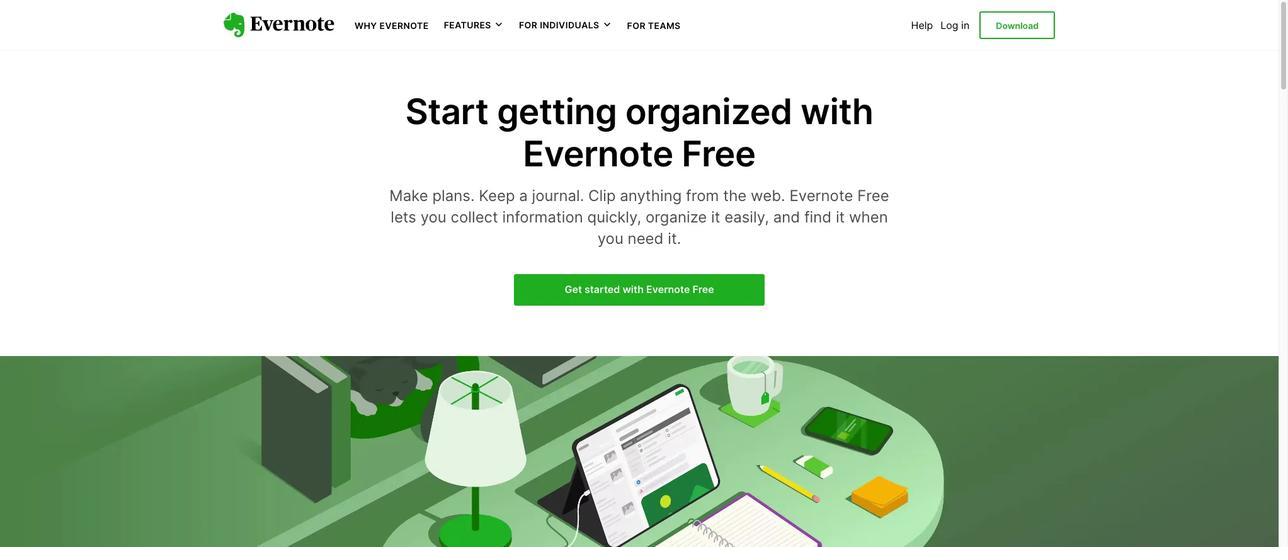 Task type: describe. For each thing, give the bounding box(es) containing it.
in
[[962, 19, 970, 32]]

evernote logo image
[[224, 13, 335, 38]]

get started with evernote free
[[565, 283, 714, 296]]

web.
[[751, 187, 786, 205]]

why evernote link
[[355, 19, 429, 32]]

collect
[[451, 208, 498, 226]]

help link
[[912, 19, 934, 32]]

features button
[[444, 19, 504, 31]]

and
[[774, 208, 801, 226]]

it.
[[668, 229, 681, 247]]

1 vertical spatial with
[[623, 283, 644, 296]]

quickly,
[[588, 208, 642, 226]]

journal.
[[532, 187, 584, 205]]

organize
[[646, 208, 707, 226]]

plans.
[[433, 187, 475, 205]]

evernote right the why
[[380, 20, 429, 31]]

get
[[565, 283, 582, 296]]

log in
[[941, 19, 970, 32]]

find
[[805, 208, 832, 226]]

with inside start getting organized with evernote free
[[801, 90, 874, 133]]

anything
[[620, 187, 682, 205]]

start
[[405, 90, 489, 133]]

individuals
[[540, 20, 600, 30]]

why evernote
[[355, 20, 429, 31]]

teams
[[648, 20, 681, 31]]

log
[[941, 19, 959, 32]]

a
[[520, 187, 528, 205]]

for individuals
[[519, 20, 600, 30]]

started
[[585, 283, 620, 296]]

organized
[[626, 90, 793, 133]]

1 it from the left
[[712, 208, 721, 226]]

when
[[850, 208, 889, 226]]

need
[[628, 229, 664, 247]]

from
[[686, 187, 719, 205]]

2 vertical spatial free
[[693, 283, 714, 296]]

make plans. keep a journal. clip anything from the web. evernote free lets you collect information quickly, organize it easily, and find it when you need it.
[[390, 187, 890, 247]]

0 vertical spatial you
[[421, 208, 447, 226]]

for for for individuals
[[519, 20, 538, 30]]

get started with evernote free link
[[515, 274, 765, 306]]

help
[[912, 19, 934, 32]]

1 vertical spatial you
[[598, 229, 624, 247]]



Task type: vqa. For each thing, say whether or not it's contained in the screenshot.
bottom "Evernote Logo"
no



Task type: locate. For each thing, give the bounding box(es) containing it.
download
[[997, 20, 1039, 31]]

with
[[801, 90, 874, 133], [623, 283, 644, 296]]

it down from
[[712, 208, 721, 226]]

for individuals button
[[519, 19, 612, 31]]

0 vertical spatial with
[[801, 90, 874, 133]]

you down quickly,
[[598, 229, 624, 247]]

evernote down the it.
[[647, 283, 690, 296]]

2 it from the left
[[836, 208, 845, 226]]

why
[[355, 20, 377, 31]]

0 horizontal spatial for
[[519, 20, 538, 30]]

for teams
[[627, 20, 681, 31]]

for teams link
[[627, 19, 681, 32]]

it right find
[[836, 208, 845, 226]]

free
[[682, 132, 756, 175], [858, 187, 890, 205], [693, 283, 714, 296]]

easily,
[[725, 208, 769, 226]]

the
[[724, 187, 747, 205]]

evernote up clip on the top left
[[523, 132, 674, 175]]

free inside start getting organized with evernote free
[[682, 132, 756, 175]]

0 horizontal spatial with
[[623, 283, 644, 296]]

lets
[[391, 208, 417, 226]]

0 horizontal spatial it
[[712, 208, 721, 226]]

for inside for teams link
[[627, 20, 646, 31]]

for
[[519, 20, 538, 30], [627, 20, 646, 31]]

for inside for individuals button
[[519, 20, 538, 30]]

1 horizontal spatial you
[[598, 229, 624, 247]]

0 vertical spatial free
[[682, 132, 756, 175]]

1 horizontal spatial for
[[627, 20, 646, 31]]

1 horizontal spatial it
[[836, 208, 845, 226]]

0 horizontal spatial you
[[421, 208, 447, 226]]

evernote inside make plans. keep a journal. clip anything from the web. evernote free lets you collect information quickly, organize it easily, and find it when you need it.
[[790, 187, 854, 205]]

1 vertical spatial free
[[858, 187, 890, 205]]

getting
[[497, 90, 617, 133]]

it
[[712, 208, 721, 226], [836, 208, 845, 226]]

information
[[503, 208, 583, 226]]

1 horizontal spatial with
[[801, 90, 874, 133]]

free inside make plans. keep a journal. clip anything from the web. evernote free lets you collect information quickly, organize it easily, and find it when you need it.
[[858, 187, 890, 205]]

download link
[[980, 11, 1056, 39]]

for for for teams
[[627, 20, 646, 31]]

clip
[[589, 187, 616, 205]]

keep
[[479, 187, 515, 205]]

for left individuals
[[519, 20, 538, 30]]

start getting organized with evernote free
[[405, 90, 874, 175]]

you
[[421, 208, 447, 226], [598, 229, 624, 247]]

evernote up find
[[790, 187, 854, 205]]

features
[[444, 20, 492, 30]]

for left teams
[[627, 20, 646, 31]]

make
[[390, 187, 428, 205]]

you down plans.
[[421, 208, 447, 226]]

illustration of many devices using evernote image
[[0, 356, 1279, 547]]

log in link
[[941, 19, 970, 32]]

evernote inside start getting organized with evernote free
[[523, 132, 674, 175]]

evernote
[[380, 20, 429, 31], [523, 132, 674, 175], [790, 187, 854, 205], [647, 283, 690, 296]]



